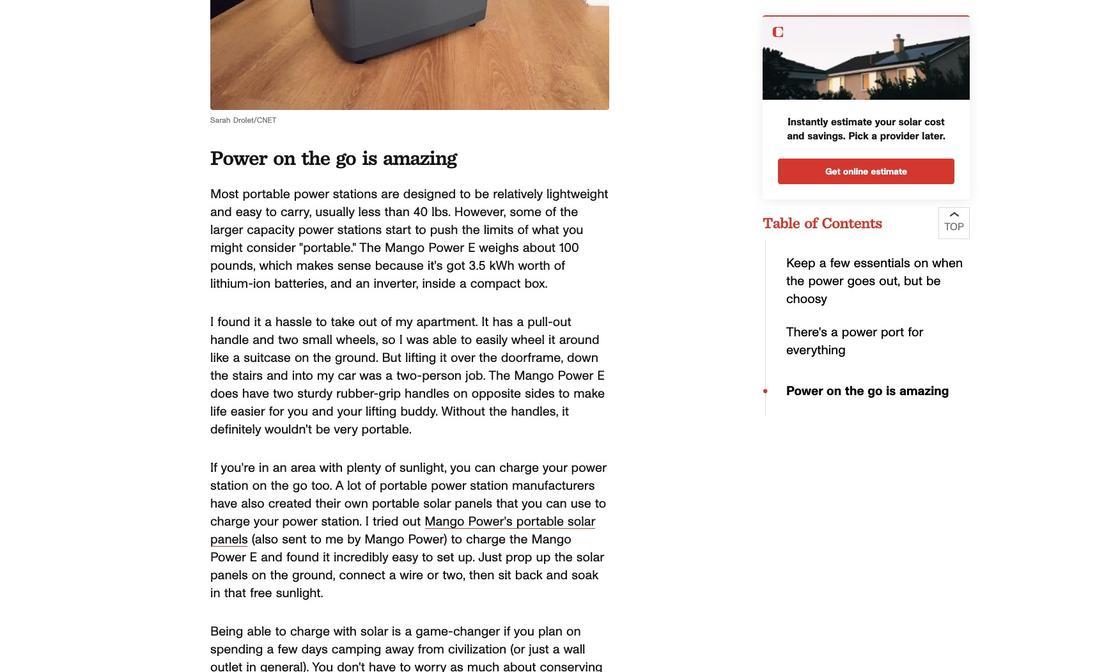 Task type: locate. For each thing, give the bounding box(es) containing it.
0 vertical spatial found
[[218, 316, 250, 329]]

2 horizontal spatial is
[[887, 385, 896, 398]]

it
[[254, 316, 261, 329], [549, 334, 556, 347], [440, 352, 447, 365], [562, 406, 569, 418], [323, 551, 330, 564]]

1 horizontal spatial have
[[242, 388, 269, 400]]

able inside being able to charge with solar is a game-changer if you plan on spending a few days camping away from civilization (or just a wall outlet in general). you don't have to worry as much about conservi
[[247, 626, 271, 638]]

charge up days
[[290, 626, 330, 638]]

found down sent on the left
[[286, 551, 319, 564]]

keep a few essentials on when the power goes out, but be choosy
[[787, 257, 963, 306]]

for inside i found it a hassle to take out of my apartment. it has a pull-out handle and two small wheels, so i was able to easily wheel it around like a suitcase on the ground. but lifting it over the doorframe, down the stairs and into my car was a two-person job. the mango power e does have two sturdy rubber-grip handles on opposite sides to make life easier for you and your lifting buddy. without the handles, it definitely wouldn't be very portable.
[[269, 406, 284, 418]]

that
[[496, 498, 518, 510], [224, 587, 246, 600]]

sunlight.
[[276, 587, 323, 600]]

1 vertical spatial power on the go is amazing
[[787, 385, 949, 398]]

have inside i found it a hassle to take out of my apartment. it has a pull-out handle and two small wheels, so i was able to easily wheel it around like a suitcase on the ground. but lifting it over the doorframe, down the stairs and into my car was a two-person job. the mango power e does have two sturdy rubber-grip handles on opposite sides to make life easier for you and your lifting buddy. without the handles, it definitely wouldn't be very portable.
[[242, 388, 269, 400]]

out up around
[[553, 316, 572, 329]]

e up 3.5
[[468, 242, 476, 255]]

be inside keep a few essentials on when the power goes out, but be choosy
[[927, 275, 941, 288]]

2 horizontal spatial in
[[259, 462, 269, 475]]

later.
[[922, 131, 946, 142]]

1 horizontal spatial able
[[433, 334, 457, 347]]

lifting up portable.
[[366, 406, 397, 418]]

1 vertical spatial found
[[286, 551, 319, 564]]

2 horizontal spatial i
[[400, 334, 403, 347]]

1 vertical spatial panels
[[210, 533, 248, 546]]

estimate up pick
[[831, 117, 873, 128]]

0 vertical spatial have
[[242, 388, 269, 400]]

a left 'hassle'
[[265, 316, 272, 329]]

2 horizontal spatial e
[[597, 370, 605, 383]]

0 horizontal spatial power on the go is amazing
[[210, 145, 475, 170]]

free
[[250, 587, 272, 600]]

but
[[904, 275, 923, 288]]

0 horizontal spatial my
[[317, 370, 334, 383]]

solar up the power) in the bottom left of the page
[[424, 498, 451, 510]]

in down spending
[[246, 661, 256, 672]]

sunlight,
[[400, 462, 447, 475]]

however,
[[455, 206, 506, 219]]

charge inside being able to charge with solar is a game-changer if you plan on spending a few days camping away from civilization (or just a wall outlet in general). you don't have to worry as much about conservi
[[290, 626, 330, 638]]

to up over
[[461, 334, 472, 347]]

0 vertical spatial two
[[278, 334, 299, 347]]

i up the handle
[[210, 316, 214, 329]]

station.
[[321, 516, 362, 528]]

goes
[[848, 275, 876, 288]]

you up "100"
[[563, 224, 584, 237]]

2 horizontal spatial go
[[868, 385, 883, 398]]

that left free
[[224, 587, 246, 600]]

can down manufacturers
[[546, 498, 567, 510]]

wheel
[[511, 334, 545, 347]]

and down suitcase
[[267, 370, 288, 383]]

sit
[[498, 569, 511, 582]]

an down sense
[[356, 278, 370, 290]]

stations up less
[[333, 188, 377, 201]]

charge
[[500, 462, 539, 475], [210, 516, 250, 528], [466, 533, 506, 546], [290, 626, 330, 638]]

and down sturdy
[[312, 406, 334, 418]]

0 horizontal spatial in
[[210, 587, 220, 600]]

power inside keep a few essentials on when the power goes out, but be choosy
[[809, 275, 844, 288]]

able down apartment.
[[433, 334, 457, 347]]

0 horizontal spatial e
[[250, 551, 257, 564]]

the
[[302, 145, 330, 170], [560, 206, 578, 219], [462, 224, 480, 237], [787, 275, 805, 288], [313, 352, 331, 365], [479, 352, 497, 365], [210, 370, 229, 383], [845, 385, 864, 398], [489, 406, 507, 418], [271, 480, 289, 493], [510, 533, 528, 546], [555, 551, 573, 564], [270, 569, 288, 582]]

prop
[[506, 551, 532, 564]]

is down port
[[887, 385, 896, 398]]

instantly estimate your solar cost and savings. pick a provider later.
[[787, 117, 946, 142]]

stations down less
[[338, 224, 382, 237]]

civilization
[[448, 643, 507, 656]]

found up the handle
[[218, 316, 250, 329]]

game-
[[416, 626, 453, 638]]

drolet/cnet
[[233, 116, 277, 124]]

on up also
[[252, 480, 267, 493]]

1 horizontal spatial station
[[470, 480, 508, 493]]

0 vertical spatial for
[[908, 326, 924, 339]]

person
[[422, 370, 462, 383]]

1 horizontal spatial for
[[908, 326, 924, 339]]

on
[[273, 145, 295, 170], [914, 257, 929, 270], [295, 352, 309, 365], [827, 385, 842, 398], [454, 388, 468, 400], [252, 480, 267, 493], [252, 569, 266, 582], [567, 626, 581, 638]]

(also sent to me by mango power) to charge the mango power e and found it incredibly easy to set up. just prop up the solar panels on the ground, connect a wire or two, then sit back and soak in that free sunlight.
[[210, 533, 604, 600]]

1 horizontal spatial go
[[336, 145, 356, 170]]

0 vertical spatial be
[[475, 188, 489, 201]]

1 vertical spatial that
[[224, 587, 246, 600]]

1 horizontal spatial amazing
[[900, 385, 949, 398]]

and up suitcase
[[253, 334, 274, 347]]

few up general).
[[278, 643, 298, 656]]

1 horizontal spatial an
[[356, 278, 370, 290]]

a right keep
[[820, 257, 827, 270]]

1 vertical spatial easy
[[392, 551, 418, 564]]

being able to charge with solar is a game-changer if you plan on spending a few days camping away from civilization (or just a wall outlet in general). you don't have to worry as much about conservi
[[210, 626, 603, 672]]

on inside if you're in an area with plenty of sunlight, you can charge your power station on the go too. a lot of portable power station manufacturers have also created their own portable solar panels that you can use to charge your power station. i tried out
[[252, 480, 267, 493]]

0 horizontal spatial able
[[247, 626, 271, 638]]

is inside being able to charge with solar is a game-changer if you plan on spending a few days camping away from civilization (or just a wall outlet in general). you don't have to worry as much about conservi
[[392, 626, 401, 638]]

cnet logo image
[[773, 27, 783, 37]]

me
[[325, 533, 344, 546]]

for
[[908, 326, 924, 339], [269, 406, 284, 418]]

two
[[278, 334, 299, 347], [273, 388, 294, 400]]

on inside keep a few essentials on when the power goes out, but be choosy
[[914, 257, 929, 270]]

1 horizontal spatial that
[[496, 498, 518, 510]]

1 vertical spatial be
[[927, 275, 941, 288]]

easy inside most portable power stations are designed to be relatively lightweight and easy to carry, usually less than 40 lbs. however, some of the larger capacity power stations start to push the limits of what you might consider "portable." the mango power e weighs about 100 pounds, which makes sense because it's got 3.5 kwh worth of lithium-ion batteries, and an inverter, inside a compact box.
[[236, 206, 262, 219]]

the up created
[[271, 480, 289, 493]]

there's
[[787, 326, 828, 339]]

1 horizontal spatial be
[[475, 188, 489, 201]]

sides
[[525, 388, 555, 400]]

0 vertical spatial easy
[[236, 206, 262, 219]]

you down manufacturers
[[522, 498, 542, 510]]

is up less
[[362, 145, 377, 170]]

amazing
[[383, 145, 457, 170], [900, 385, 949, 398]]

it inside (also sent to me by mango power) to charge the mango power e and found it incredibly easy to set up. just prop up the solar panels on the ground, connect a wire or two, then sit back and soak in that free sunlight.
[[323, 551, 330, 564]]

sturdy
[[298, 388, 333, 400]]

stations
[[333, 188, 377, 201], [338, 224, 382, 237]]

charge up just
[[466, 533, 506, 546]]

a left wire
[[389, 569, 396, 582]]

or
[[427, 569, 439, 582]]

just
[[478, 551, 502, 564]]

keep
[[787, 257, 816, 270]]

have down away
[[369, 661, 396, 672]]

be up 'however,'
[[475, 188, 489, 201]]

1 vertical spatial can
[[546, 498, 567, 510]]

0 horizontal spatial that
[[224, 587, 246, 600]]

mango up the power) in the bottom left of the page
[[425, 516, 465, 528]]

keep a few essentials on when the power goes out, but be choosy link
[[787, 257, 963, 306]]

able up spending
[[247, 626, 271, 638]]

1 station from the left
[[210, 480, 249, 493]]

choosy
[[787, 293, 828, 306]]

top
[[945, 222, 964, 232]]

0 horizontal spatial few
[[278, 643, 298, 656]]

estimate right the online
[[871, 168, 907, 177]]

very
[[334, 423, 358, 436]]

job.
[[466, 370, 486, 383]]

0 vertical spatial go
[[336, 145, 356, 170]]

get online estimate link
[[778, 159, 955, 184]]

can up power's
[[475, 462, 496, 475]]

on up but
[[914, 257, 929, 270]]

0 horizontal spatial an
[[273, 462, 287, 475]]

was up rubber-
[[360, 370, 382, 383]]

solar up soak
[[577, 551, 604, 564]]

mango up because
[[385, 242, 425, 255]]

limits
[[484, 224, 514, 237]]

like
[[210, 352, 229, 365]]

the up "opposite"
[[489, 370, 511, 383]]

1 horizontal spatial i
[[366, 516, 369, 528]]

0 horizontal spatial amazing
[[383, 145, 457, 170]]

1 vertical spatial amazing
[[900, 385, 949, 398]]

1 horizontal spatial found
[[286, 551, 319, 564]]

0 vertical spatial can
[[475, 462, 496, 475]]

to up up.
[[451, 533, 462, 546]]

hassle
[[276, 316, 312, 329]]

0 vertical spatial few
[[831, 257, 850, 270]]

2 vertical spatial in
[[246, 661, 256, 672]]

power down sunlight,
[[431, 480, 466, 493]]

easy up capacity
[[236, 206, 262, 219]]

2 vertical spatial have
[[369, 661, 396, 672]]

0 horizontal spatial go
[[293, 480, 308, 493]]

0 horizontal spatial for
[[269, 406, 284, 418]]

there's a power port for everything
[[787, 326, 924, 357]]

ground.
[[335, 352, 378, 365]]

capacity
[[247, 224, 295, 237]]

0 vertical spatial e
[[468, 242, 476, 255]]

days
[[301, 643, 328, 656]]

weighs
[[479, 242, 519, 255]]

can
[[475, 462, 496, 475], [546, 498, 567, 510]]

1 horizontal spatial the
[[489, 370, 511, 383]]

panels inside mango power's portable solar panels
[[210, 533, 248, 546]]

the down keep
[[787, 275, 805, 288]]

1 horizontal spatial few
[[831, 257, 850, 270]]

2 vertical spatial be
[[316, 423, 330, 436]]

to inside if you're in an area with plenty of sunlight, you can charge your power station on the go too. a lot of portable power station manufacturers have also created their own portable solar panels that you can use to charge your power station. i tried out
[[595, 498, 606, 510]]

0 vertical spatial my
[[396, 316, 413, 329]]

1 vertical spatial the
[[489, 370, 511, 383]]

0 horizontal spatial station
[[210, 480, 249, 493]]

0 vertical spatial able
[[433, 334, 457, 347]]

0 vertical spatial in
[[259, 462, 269, 475]]

my up but
[[396, 316, 413, 329]]

on inside (also sent to me by mango power) to charge the mango power e and found it incredibly easy to set up. just prop up the solar panels on the ground, connect a wire or two, then sit back and soak in that free sunlight.
[[252, 569, 266, 582]]

if
[[504, 626, 510, 638]]

power up sent on the left
[[282, 516, 317, 528]]

2 vertical spatial e
[[250, 551, 257, 564]]

solar inside being able to charge with solar is a game-changer if you plan on spending a few days camping away from civilization (or just a wall outlet in general). you don't have to worry as much about conservi
[[361, 626, 388, 638]]

1 horizontal spatial can
[[546, 498, 567, 510]]

2 vertical spatial is
[[392, 626, 401, 638]]

0 horizontal spatial out
[[359, 316, 377, 329]]

estimate inside instantly estimate your solar cost and savings. pick a provider later.
[[831, 117, 873, 128]]

you up wouldn't
[[288, 406, 308, 418]]

1 vertical spatial for
[[269, 406, 284, 418]]

0 vertical spatial is
[[362, 145, 377, 170]]

solar up provider
[[899, 117, 922, 128]]

panels
[[455, 498, 493, 510], [210, 533, 248, 546], [210, 569, 248, 582]]

power down sarah drolet/cnet
[[210, 145, 267, 170]]

lbs.
[[432, 206, 451, 219]]

and down the (also
[[261, 551, 283, 564]]

box.
[[525, 278, 548, 290]]

away
[[385, 643, 414, 656]]

two down 'hassle'
[[278, 334, 299, 347]]

power down also
[[210, 551, 246, 564]]

in inside if you're in an area with plenty of sunlight, you can charge your power station on the go too. a lot of portable power station manufacturers have also created their own portable solar panels that you can use to charge your power station. i tried out
[[259, 462, 269, 475]]

solar up the camping at bottom
[[361, 626, 388, 638]]

of inside i found it a hassle to take out of my apartment. it has a pull-out handle and two small wheels, so i was able to easily wheel it around like a suitcase on the ground. but lifting it over the doorframe, down the stairs and into my car was a two-person job. the mango power e does have two sturdy rubber-grip handles on opposite sides to make life easier for you and your lifting buddy. without the handles, it definitely wouldn't be very portable.
[[381, 316, 392, 329]]

e up make
[[597, 370, 605, 383]]

on up free
[[252, 569, 266, 582]]

0 vertical spatial power on the go is amazing
[[210, 145, 475, 170]]

1 vertical spatial have
[[210, 498, 237, 510]]

few
[[831, 257, 850, 270], [278, 643, 298, 656]]

station up power's
[[470, 480, 508, 493]]

without
[[442, 406, 485, 418]]

house with solar panels image
[[763, 17, 970, 100]]

0 horizontal spatial i
[[210, 316, 214, 329]]

solar inside mango power's portable solar panels
[[568, 516, 596, 528]]

0 vertical spatial an
[[356, 278, 370, 290]]

which
[[259, 260, 293, 272]]

camping
[[332, 643, 381, 656]]

manufacturers
[[512, 480, 595, 493]]

a up grip
[[386, 370, 393, 383]]

1 vertical spatial two
[[273, 388, 294, 400]]

much
[[467, 661, 500, 672]]

pick
[[849, 131, 869, 142]]

be
[[475, 188, 489, 201], [927, 275, 941, 288], [316, 423, 330, 436]]

mango down doorframe,
[[514, 370, 554, 383]]

1 horizontal spatial out
[[403, 516, 421, 528]]

0 horizontal spatial have
[[210, 498, 237, 510]]

two down into
[[273, 388, 294, 400]]

your inside i found it a hassle to take out of my apartment. it has a pull-out handle and two small wheels, so i was able to easily wheel it around like a suitcase on the ground. but lifting it over the doorframe, down the stairs and into my car was a two-person job. the mango power e does have two sturdy rubber-grip handles on opposite sides to make life easier for you and your lifting buddy. without the handles, it definitely wouldn't be very portable.
[[337, 406, 362, 418]]

portable.
[[362, 423, 412, 436]]

1 horizontal spatial lifting
[[405, 352, 436, 365]]

1 horizontal spatial easy
[[392, 551, 418, 564]]

1 vertical spatial about
[[503, 661, 536, 672]]

back
[[515, 569, 543, 582]]

instantly
[[788, 117, 828, 128]]

the inside keep a few essentials on when the power goes out, but be choosy
[[787, 275, 805, 288]]

1 vertical spatial able
[[247, 626, 271, 638]]

1 vertical spatial few
[[278, 643, 298, 656]]

0 vertical spatial estimate
[[831, 117, 873, 128]]

1 horizontal spatial is
[[392, 626, 401, 638]]

power on the go is amazing up usually
[[210, 145, 475, 170]]

portable inside mango power's portable solar panels
[[517, 516, 564, 528]]

0 horizontal spatial the
[[360, 242, 381, 255]]

0 horizontal spatial easy
[[236, 206, 262, 219]]

power down push
[[429, 242, 464, 255]]

you inside i found it a hassle to take out of my apartment. it has a pull-out handle and two small wheels, so i was able to easily wheel it around like a suitcase on the ground. but lifting it over the doorframe, down the stairs and into my car was a two-person job. the mango power e does have two sturdy rubber-grip handles on opposite sides to make life easier for you and your lifting buddy. without the handles, it definitely wouldn't be very portable.
[[288, 406, 308, 418]]

1 horizontal spatial e
[[468, 242, 476, 255]]

go
[[336, 145, 356, 170], [868, 385, 883, 398], [293, 480, 308, 493]]

by
[[347, 533, 361, 546]]

2 horizontal spatial be
[[927, 275, 941, 288]]

with up the a
[[320, 462, 343, 475]]

go up usually
[[336, 145, 356, 170]]

station
[[210, 480, 249, 493], [470, 480, 508, 493]]

makes
[[296, 260, 334, 272]]

1 horizontal spatial my
[[396, 316, 413, 329]]

being
[[210, 626, 243, 638]]

in inside being able to charge with solar is a game-changer if you plan on spending a few days camping away from civilization (or just a wall outlet in general). you don't have to worry as much about conservi
[[246, 661, 256, 672]]

solar inside (also sent to me by mango power) to charge the mango power e and found it incredibly easy to set up. just prop up the solar panels on the ground, connect a wire or two, then sit back and soak in that free sunlight.
[[577, 551, 604, 564]]

power on the go is amazing down "there's a power port for everything" link
[[787, 385, 949, 398]]

1 vertical spatial estimate
[[871, 168, 907, 177]]

1 vertical spatial an
[[273, 462, 287, 475]]

relatively
[[493, 188, 543, 201]]

0 vertical spatial with
[[320, 462, 343, 475]]

of up so
[[381, 316, 392, 329]]

some
[[510, 206, 542, 219]]

1 horizontal spatial in
[[246, 661, 256, 672]]

charge down also
[[210, 516, 250, 528]]

1 vertical spatial lifting
[[366, 406, 397, 418]]

a
[[872, 131, 878, 142], [820, 257, 827, 270], [460, 278, 467, 290], [265, 316, 272, 329], [517, 316, 524, 329], [831, 326, 838, 339], [233, 352, 240, 365], [386, 370, 393, 383], [389, 569, 396, 582], [405, 626, 412, 638], [267, 643, 274, 656], [553, 643, 560, 656]]

1 vertical spatial in
[[210, 587, 220, 600]]

power inside there's a power port for everything
[[842, 326, 877, 339]]

2 horizontal spatial have
[[369, 661, 396, 672]]

easier
[[231, 406, 265, 418]]

out up the power) in the bottom left of the page
[[403, 516, 421, 528]]

in right you're at bottom left
[[259, 462, 269, 475]]

and
[[787, 131, 805, 142], [210, 206, 232, 219], [331, 278, 352, 290], [253, 334, 274, 347], [267, 370, 288, 383], [312, 406, 334, 418], [261, 551, 283, 564], [547, 569, 568, 582]]

the down "there's a power port for everything" link
[[845, 385, 864, 398]]

their
[[316, 498, 341, 510]]

it down me
[[323, 551, 330, 564]]

(or
[[511, 643, 525, 656]]

mango power's portable solar panels
[[210, 516, 596, 546]]

about inside most portable power stations are designed to be relatively lightweight and easy to carry, usually less than 40 lbs. however, some of the larger capacity power stations start to push the limits of what you might consider "portable." the mango power e weighs about 100 pounds, which makes sense because it's got 3.5 kwh worth of lithium-ion batteries, and an inverter, inside a compact box.
[[523, 242, 556, 255]]

your up very
[[337, 406, 362, 418]]

e down the (also
[[250, 551, 257, 564]]

0 vertical spatial panels
[[455, 498, 493, 510]]



Task type: vqa. For each thing, say whether or not it's contained in the screenshot.
'of' to the bottom
no



Task type: describe. For each thing, give the bounding box(es) containing it.
you
[[312, 661, 333, 672]]

own
[[345, 498, 368, 510]]

to down away
[[400, 661, 411, 672]]

0 horizontal spatial was
[[360, 370, 382, 383]]

about inside being able to charge with solar is a game-changer if you plan on spending a few days camping away from civilization (or just a wall outlet in general). you don't have to worry as much about conservi
[[503, 661, 536, 672]]

the down 'however,'
[[462, 224, 480, 237]]

the inside most portable power stations are designed to be relatively lightweight and easy to carry, usually less than 40 lbs. however, some of the larger capacity power stations start to push the limits of what you might consider "portable." the mango power e weighs about 100 pounds, which makes sense because it's got 3.5 kwh worth of lithium-ion batteries, and an inverter, inside a compact box.
[[360, 242, 381, 255]]

mango inside mango power's portable solar panels
[[425, 516, 465, 528]]

around
[[559, 334, 600, 347]]

of down "some"
[[518, 224, 529, 237]]

portable down sunlight,
[[380, 480, 427, 493]]

e inside (also sent to me by mango power) to charge the mango power e and found it incredibly easy to set up. just prop up the solar panels on the ground, connect a wire or two, then sit back and soak in that free sunlight.
[[250, 551, 257, 564]]

a right like
[[233, 352, 240, 365]]

area
[[291, 462, 316, 475]]

0 vertical spatial amazing
[[383, 145, 457, 170]]

on down everything
[[827, 385, 842, 398]]

a inside most portable power stations are designed to be relatively lightweight and easy to carry, usually less than 40 lbs. however, some of the larger capacity power stations start to push the limits of what you might consider "portable." the mango power e weighs about 100 pounds, which makes sense because it's got 3.5 kwh worth of lithium-ion batteries, and an inverter, inside a compact box.
[[460, 278, 467, 290]]

charge inside (also sent to me by mango power) to charge the mango power e and found it incredibly easy to set up. just prop up the solar panels on the ground, connect a wire or two, then sit back and soak in that free sunlight.
[[466, 533, 506, 546]]

the down easily
[[479, 352, 497, 365]]

tried
[[373, 516, 399, 528]]

definitely
[[210, 423, 261, 436]]

to right sides
[[559, 388, 570, 400]]

that inside (also sent to me by mango power) to charge the mango power e and found it incredibly easy to set up. just prop up the solar panels on the ground, connect a wire or two, then sit back and soak in that free sunlight.
[[224, 587, 246, 600]]

outlet
[[210, 661, 243, 672]]

to down the power) in the bottom left of the page
[[422, 551, 433, 564]]

on down the drolet/cnet
[[273, 145, 295, 170]]

also
[[241, 498, 265, 510]]

power inside i found it a hassle to take out of my apartment. it has a pull-out handle and two small wheels, so i was able to easily wheel it around like a suitcase on the ground. but lifting it over the doorframe, down the stairs and into my car was a two-person job. the mango power e does have two sturdy rubber-grip handles on opposite sides to make life easier for you and your lifting buddy. without the handles, it definitely wouldn't be very portable.
[[558, 370, 594, 383]]

the down lightweight
[[560, 206, 578, 219]]

go inside if you're in an area with plenty of sunlight, you can charge your power station on the go too. a lot of portable power station manufacturers have also created their own portable solar panels that you can use to charge your power station. i tried out
[[293, 480, 308, 493]]

on inside being able to charge with solar is a game-changer if you plan on spending a few days camping away from civilization (or just a wall outlet in general). you don't have to worry as much about conservi
[[567, 626, 581, 638]]

worth
[[518, 260, 551, 272]]

provider
[[881, 131, 919, 142]]

because
[[375, 260, 424, 272]]

has
[[493, 316, 513, 329]]

car
[[338, 370, 356, 383]]

into
[[292, 370, 313, 383]]

two,
[[443, 569, 465, 582]]

lightweight
[[547, 188, 609, 201]]

e inside most portable power stations are designed to be relatively lightweight and easy to carry, usually less than 40 lbs. however, some of the larger capacity power stations start to push the limits of what you might consider "portable." the mango power e weighs about 100 pounds, which makes sense because it's got 3.5 kwh worth of lithium-ion batteries, and an inverter, inside a compact box.
[[468, 242, 476, 255]]

0 vertical spatial i
[[210, 316, 214, 329]]

ground,
[[292, 569, 335, 582]]

charge up manufacturers
[[500, 462, 539, 475]]

power on the go is amazing link
[[787, 385, 949, 398]]

don't
[[337, 661, 365, 672]]

use
[[571, 498, 591, 510]]

0 horizontal spatial is
[[362, 145, 377, 170]]

might
[[210, 242, 243, 255]]

an inside if you're in an area with plenty of sunlight, you can charge your power station on the go too. a lot of portable power station manufacturers have also created their own portable solar panels that you can use to charge your power station. i tried out
[[273, 462, 287, 475]]

your up manufacturers
[[543, 462, 568, 475]]

you inside being able to charge with solar is a game-changer if you plan on spending a few days camping away from civilization (or just a wall outlet in general). you don't have to worry as much about conservi
[[514, 626, 535, 638]]

table
[[763, 214, 800, 232]]

few inside keep a few essentials on when the power goes out, but be choosy
[[831, 257, 850, 270]]

pounds,
[[210, 260, 256, 272]]

for inside there's a power port for everything
[[908, 326, 924, 339]]

solar inside instantly estimate your solar cost and savings. pick a provider later.
[[899, 117, 922, 128]]

down
[[567, 352, 599, 365]]

wire
[[400, 569, 423, 582]]

an inside most portable power stations are designed to be relatively lightweight and easy to carry, usually less than 40 lbs. however, some of the larger capacity power stations start to push the limits of what you might consider "portable." the mango power e weighs about 100 pounds, which makes sense because it's got 3.5 kwh worth of lithium-ion batteries, and an inverter, inside a compact box.
[[356, 278, 370, 290]]

wouldn't
[[265, 423, 312, 436]]

essentials
[[854, 257, 911, 270]]

soak
[[572, 569, 599, 582]]

to up general).
[[275, 626, 286, 638]]

cost
[[925, 117, 945, 128]]

easily
[[476, 334, 508, 347]]

of up what
[[546, 206, 556, 219]]

the right up
[[555, 551, 573, 564]]

it left 'hassle'
[[254, 316, 261, 329]]

consider
[[247, 242, 296, 255]]

power inside most portable power stations are designed to be relatively lightweight and easy to carry, usually less than 40 lbs. however, some of the larger capacity power stations start to push the limits of what you might consider "portable." the mango power e weighs about 100 pounds, which makes sense because it's got 3.5 kwh worth of lithium-ion batteries, and an inverter, inside a compact box.
[[429, 242, 464, 255]]

power up use
[[571, 462, 607, 475]]

most portable power stations are designed to be relatively lightweight and easy to carry, usually less than 40 lbs. however, some of the larger capacity power stations start to push the limits of what you might consider "portable." the mango power e weighs about 100 pounds, which makes sense because it's got 3.5 kwh worth of lithium-ion batteries, and an inverter, inside a compact box.
[[210, 188, 609, 290]]

the inside if you're in an area with plenty of sunlight, you can charge your power station on the go too. a lot of portable power station manufacturers have also created their own portable solar panels that you can use to charge your power station. i tried out
[[271, 480, 289, 493]]

plenty
[[347, 462, 381, 475]]

get
[[826, 168, 841, 177]]

with inside being able to charge with solar is a game-changer if you plan on spending a few days camping away from civilization (or just a wall outlet in general). you don't have to worry as much about conservi
[[334, 626, 357, 638]]

of right plenty
[[385, 462, 396, 475]]

a inside keep a few essentials on when the power goes out, but be choosy
[[820, 257, 827, 270]]

power)
[[408, 533, 447, 546]]

the up free
[[270, 569, 288, 582]]

set
[[437, 551, 454, 564]]

too.
[[311, 480, 332, 493]]

i inside if you're in an area with plenty of sunlight, you can charge your power station on the go too. a lot of portable power station manufacturers have also created their own portable solar panels that you can use to charge your power station. i tried out
[[366, 516, 369, 528]]

mango power's portable solar panels link
[[210, 516, 596, 546]]

power down everything
[[787, 385, 823, 398]]

1 horizontal spatial power on the go is amazing
[[787, 385, 949, 398]]

and down most
[[210, 206, 232, 219]]

1 vertical spatial i
[[400, 334, 403, 347]]

handles,
[[511, 406, 559, 418]]

a
[[336, 480, 344, 493]]

a up general).
[[267, 643, 274, 656]]

of right table
[[805, 214, 818, 232]]

of down "100"
[[554, 260, 565, 272]]

just
[[529, 643, 549, 656]]

the down "opposite"
[[489, 406, 507, 418]]

up
[[536, 551, 551, 564]]

you right sunlight,
[[450, 462, 471, 475]]

0 horizontal spatial lifting
[[366, 406, 397, 418]]

then
[[469, 569, 495, 582]]

mango down the 'tried'
[[365, 533, 404, 546]]

found inside (also sent to me by mango power) to charge the mango power e and found it incredibly easy to set up. just prop up the solar panels on the ground, connect a wire or two, then sit back and soak in that free sunlight.
[[286, 551, 319, 564]]

there's a power port for everything link
[[787, 326, 924, 357]]

got
[[447, 260, 465, 272]]

1 vertical spatial stations
[[338, 224, 382, 237]]

sarah
[[210, 116, 231, 124]]

mango inside i found it a hassle to take out of my apartment. it has a pull-out handle and two small wheels, so i was able to easily wheel it around like a suitcase on the ground. but lifting it over the doorframe, down the stairs and into my car was a two-person job. the mango power e does have two sturdy rubber-grip handles on opposite sides to make life easier for you and your lifting buddy. without the handles, it definitely wouldn't be very portable.
[[514, 370, 554, 383]]

handles
[[405, 388, 450, 400]]

a right has
[[517, 316, 524, 329]]

two-
[[397, 370, 422, 383]]

that inside if you're in an area with plenty of sunlight, you can charge your power station on the go too. a lot of portable power station manufacturers have also created their own portable solar panels that you can use to charge your power station. i tried out
[[496, 498, 518, 510]]

a inside instantly estimate your solar cost and savings. pick a provider later.
[[872, 131, 878, 142]]

savings.
[[808, 131, 846, 142]]

your inside instantly estimate your solar cost and savings. pick a provider later.
[[875, 117, 896, 128]]

the up usually
[[302, 145, 330, 170]]

with inside if you're in an area with plenty of sunlight, you can charge your power station on the go too. a lot of portable power station manufacturers have also created their own portable solar panels that you can use to charge your power station. i tried out
[[320, 462, 343, 475]]

solar inside if you're in an area with plenty of sunlight, you can charge your power station on the go too. a lot of portable power station manufacturers have also created their own portable solar panels that you can use to charge your power station. i tried out
[[424, 498, 451, 510]]

easy inside (also sent to me by mango power) to charge the mango power e and found it incredibly easy to set up. just prop up the solar panels on the ground, connect a wire or two, then sit back and soak in that free sunlight.
[[392, 551, 418, 564]]

0 vertical spatial was
[[407, 334, 429, 347]]

and inside instantly estimate your solar cost and savings. pick a provider later.
[[787, 131, 805, 142]]

make
[[574, 388, 605, 400]]

be inside most portable power stations are designed to be relatively lightweight and easy to carry, usually less than 40 lbs. however, some of the larger capacity power stations start to push the limits of what you might consider "portable." the mango power e weighs about 100 pounds, which makes sense because it's got 3.5 kwh worth of lithium-ion batteries, and an inverter, inside a compact box.
[[475, 188, 489, 201]]

buddy.
[[401, 406, 438, 418]]

on up into
[[295, 352, 309, 365]]

e inside i found it a hassle to take out of my apartment. it has a pull-out handle and two small wheels, so i was able to easily wheel it around like a suitcase on the ground. but lifting it over the doorframe, down the stairs and into my car was a two-person job. the mango power e does have two sturdy rubber-grip handles on opposite sides to make life easier for you and your lifting buddy. without the handles, it definitely wouldn't be very portable.
[[597, 370, 605, 383]]

40
[[414, 206, 428, 219]]

be inside i found it a hassle to take out of my apartment. it has a pull-out handle and two small wheels, so i was able to easily wheel it around like a suitcase on the ground. but lifting it over the doorframe, down the stairs and into my car was a two-person job. the mango power e does have two sturdy rubber-grip handles on opposite sides to make life easier for you and your lifting buddy. without the handles, it definitely wouldn't be very portable.
[[316, 423, 330, 436]]

to up small
[[316, 316, 327, 329]]

1 vertical spatial is
[[887, 385, 896, 398]]

it up person
[[440, 352, 447, 365]]

have inside if you're in an area with plenty of sunlight, you can charge your power station on the go too. a lot of portable power station manufacturers have also created their own portable solar panels that you can use to charge your power station. i tried out
[[210, 498, 237, 510]]

to up capacity
[[266, 206, 277, 219]]

than
[[385, 206, 410, 219]]

small
[[303, 334, 333, 347]]

are
[[381, 188, 400, 201]]

1 vertical spatial my
[[317, 370, 334, 383]]

suitcase
[[244, 352, 291, 365]]

out inside if you're in an area with plenty of sunlight, you can charge your power station on the go too. a lot of portable power station manufacturers have also created their own portable solar panels that you can use to charge your power station. i tried out
[[403, 516, 421, 528]]

batteries,
[[275, 278, 327, 290]]

0 vertical spatial lifting
[[405, 352, 436, 365]]

2 station from the left
[[470, 480, 508, 493]]

have inside being able to charge with solar is a game-changer if you plan on spending a few days camping away from civilization (or just a wall outlet in general). you don't have to worry as much about conservi
[[369, 661, 396, 672]]

changer
[[453, 626, 500, 638]]

mango up up
[[532, 533, 572, 546]]

100
[[560, 242, 579, 255]]

you're
[[221, 462, 255, 475]]

pull-
[[528, 316, 553, 329]]

to left me
[[310, 533, 322, 546]]

on up the without on the bottom
[[454, 388, 468, 400]]

you inside most portable power stations are designed to be relatively lightweight and easy to carry, usually less than 40 lbs. however, some of the larger capacity power stations start to push the limits of what you might consider "portable." the mango power e weighs about 100 pounds, which makes sense because it's got 3.5 kwh worth of lithium-ion batteries, and an inverter, inside a compact box.
[[563, 224, 584, 237]]

few inside being able to charge with solar is a game-changer if you plan on spending a few days camping away from civilization (or just a wall outlet in general). you don't have to worry as much about conservi
[[278, 643, 298, 656]]

it right 'handles,'
[[562, 406, 569, 418]]

compact
[[471, 278, 521, 290]]

sent
[[282, 533, 307, 546]]

0 vertical spatial stations
[[333, 188, 377, 201]]

what
[[532, 224, 559, 237]]

lot
[[347, 480, 361, 493]]

the inside i found it a hassle to take out of my apartment. it has a pull-out handle and two small wheels, so i was able to easily wheel it around like a suitcase on the ground. but lifting it over the doorframe, down the stairs and into my car was a two-person job. the mango power e does have two sturdy rubber-grip handles on opposite sides to make life easier for you and your lifting buddy. without the handles, it definitely wouldn't be very portable.
[[489, 370, 511, 383]]

worry
[[415, 661, 446, 672]]

a inside there's a power port for everything
[[831, 326, 838, 339]]

a up away
[[405, 626, 412, 638]]

spending
[[210, 643, 263, 656]]

and down sense
[[331, 278, 352, 290]]

of right the 'lot'
[[365, 480, 376, 493]]

larger
[[210, 224, 243, 237]]

table of contents
[[763, 214, 882, 232]]

portable up the 'tried'
[[372, 498, 420, 510]]

found inside i found it a hassle to take out of my apartment. it has a pull-out handle and two small wheels, so i was able to easily wheel it around like a suitcase on the ground. but lifting it over the doorframe, down the stairs and into my car was a two-person job. the mango power e does have two sturdy rubber-grip handles on opposite sides to make life easier for you and your lifting buddy. without the handles, it definitely wouldn't be very portable.
[[218, 316, 250, 329]]

it's
[[428, 260, 443, 272]]

the up prop
[[510, 533, 528, 546]]

0 horizontal spatial can
[[475, 462, 496, 475]]

apartment.
[[417, 316, 478, 329]]

panels inside (also sent to me by mango power) to charge the mango power e and found it incredibly easy to set up. just prop up the solar panels on the ground, connect a wire or two, then sit back and soak in that free sunlight.
[[210, 569, 248, 582]]

the down small
[[313, 352, 331, 365]]

2 horizontal spatial out
[[553, 316, 572, 329]]

your up the (also
[[254, 516, 278, 528]]

wheels,
[[336, 334, 378, 347]]

incredibly
[[334, 551, 388, 564]]

it down pull-
[[549, 334, 556, 347]]

portable inside most portable power stations are designed to be relatively lightweight and easy to carry, usually less than 40 lbs. however, some of the larger capacity power stations start to push the limits of what you might consider "portable." the mango power e weighs about 100 pounds, which makes sense because it's got 3.5 kwh worth of lithium-ion batteries, and an inverter, inside a compact box.
[[243, 188, 290, 201]]

and down up
[[547, 569, 568, 582]]

to up 'however,'
[[460, 188, 471, 201]]

to down '40'
[[415, 224, 426, 237]]

power's
[[469, 516, 513, 528]]

the down like
[[210, 370, 229, 383]]

power up "portable."
[[298, 224, 334, 237]]

mango inside most portable power stations are designed to be relatively lightweight and easy to carry, usually less than 40 lbs. however, some of the larger capacity power stations start to push the limits of what you might consider "portable." the mango power e weighs about 100 pounds, which makes sense because it's got 3.5 kwh worth of lithium-ion batteries, and an inverter, inside a compact box.
[[385, 242, 425, 255]]

but
[[382, 352, 402, 365]]

a right just
[[553, 643, 560, 656]]

grip
[[379, 388, 401, 400]]

sarah drolet/cnet
[[210, 116, 277, 124]]

carry,
[[281, 206, 312, 219]]

power up carry,
[[294, 188, 329, 201]]

plan
[[538, 626, 563, 638]]

online
[[844, 168, 869, 177]]

a inside (also sent to me by mango power) to charge the mango power e and found it incredibly easy to set up. just prop up the solar panels on the ground, connect a wire or two, then sit back and soak in that free sunlight.
[[389, 569, 396, 582]]

from
[[418, 643, 444, 656]]

panels inside if you're in an area with plenty of sunlight, you can charge your power station on the go too. a lot of portable power station manufacturers have also created their own portable solar panels that you can use to charge your power station. i tried out
[[455, 498, 493, 510]]

in inside (also sent to me by mango power) to charge the mango power e and found it incredibly easy to set up. just prop up the solar panels on the ground, connect a wire or two, then sit back and soak in that free sunlight.
[[210, 587, 220, 600]]

less
[[359, 206, 381, 219]]

able inside i found it a hassle to take out of my apartment. it has a pull-out handle and two small wheels, so i was able to easily wheel it around like a suitcase on the ground. but lifting it over the doorframe, down the stairs and into my car was a two-person job. the mango power e does have two sturdy rubber-grip handles on opposite sides to make life easier for you and your lifting buddy. without the handles, it definitely wouldn't be very portable.
[[433, 334, 457, 347]]

power inside (also sent to me by mango power) to charge the mango power e and found it incredibly easy to set up. just prop up the solar panels on the ground, connect a wire or two, then sit back and soak in that free sunlight.
[[210, 551, 246, 564]]



